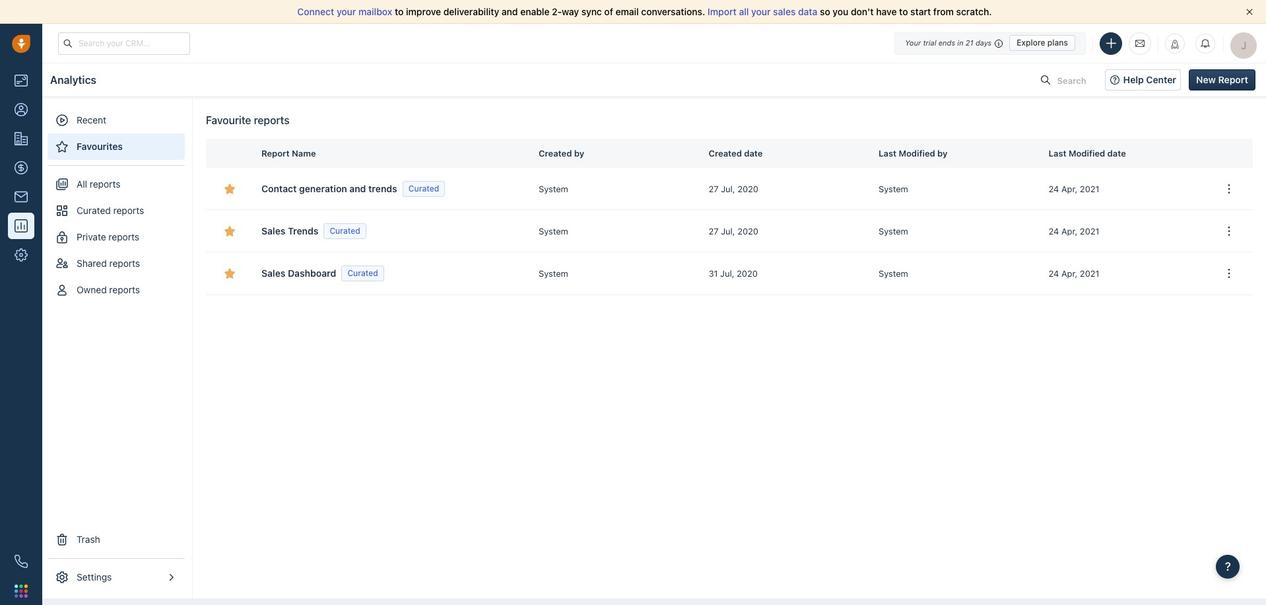 Task type: vqa. For each thing, say whether or not it's contained in the screenshot.
trial
yes



Task type: locate. For each thing, give the bounding box(es) containing it.
1 horizontal spatial your
[[752, 6, 771, 17]]

your
[[337, 6, 356, 17], [752, 6, 771, 17]]

of
[[605, 6, 614, 17]]

to right "mailbox" in the left of the page
[[395, 6, 404, 17]]

you
[[833, 6, 849, 17]]

your trial ends in 21 days
[[906, 38, 992, 47]]

import
[[708, 6, 737, 17]]

2 your from the left
[[752, 6, 771, 17]]

connect your mailbox link
[[297, 6, 395, 17]]

your
[[906, 38, 922, 47]]

0 horizontal spatial your
[[337, 6, 356, 17]]

enable
[[521, 6, 550, 17]]

0 horizontal spatial to
[[395, 6, 404, 17]]

phone element
[[8, 548, 34, 575]]

1 horizontal spatial to
[[900, 6, 909, 17]]

data
[[799, 6, 818, 17]]

improve
[[406, 6, 441, 17]]

Search your CRM... text field
[[58, 32, 190, 54]]

from
[[934, 6, 954, 17]]

and
[[502, 6, 518, 17]]

conversations.
[[642, 6, 706, 17]]

scratch.
[[957, 6, 992, 17]]

start
[[911, 6, 932, 17]]

days
[[976, 38, 992, 47]]

your right all
[[752, 6, 771, 17]]

to
[[395, 6, 404, 17], [900, 6, 909, 17]]

what's new image
[[1171, 39, 1180, 49]]

explore plans
[[1017, 38, 1069, 48]]

close image
[[1247, 9, 1254, 15]]

to left start
[[900, 6, 909, 17]]

your left "mailbox" in the left of the page
[[337, 6, 356, 17]]

2 to from the left
[[900, 6, 909, 17]]

phone image
[[15, 555, 28, 568]]



Task type: describe. For each thing, give the bounding box(es) containing it.
so
[[820, 6, 831, 17]]

freshworks switcher image
[[15, 584, 28, 598]]

plans
[[1048, 38, 1069, 48]]

all
[[739, 6, 749, 17]]

email
[[616, 6, 639, 17]]

1 your from the left
[[337, 6, 356, 17]]

don't
[[851, 6, 874, 17]]

explore
[[1017, 38, 1046, 48]]

in
[[958, 38, 964, 47]]

mailbox
[[359, 6, 393, 17]]

way
[[562, 6, 579, 17]]

explore plans link
[[1010, 35, 1076, 51]]

sync
[[582, 6, 602, 17]]

2-
[[552, 6, 562, 17]]

21
[[966, 38, 974, 47]]

connect your mailbox to improve deliverability and enable 2-way sync of email conversations. import all your sales data so you don't have to start from scratch.
[[297, 6, 992, 17]]

deliverability
[[444, 6, 500, 17]]

connect
[[297, 6, 334, 17]]

import all your sales data link
[[708, 6, 820, 17]]

have
[[877, 6, 897, 17]]

trial
[[924, 38, 937, 47]]

send email image
[[1136, 38, 1145, 49]]

1 to from the left
[[395, 6, 404, 17]]

ends
[[939, 38, 956, 47]]

sales
[[774, 6, 796, 17]]



